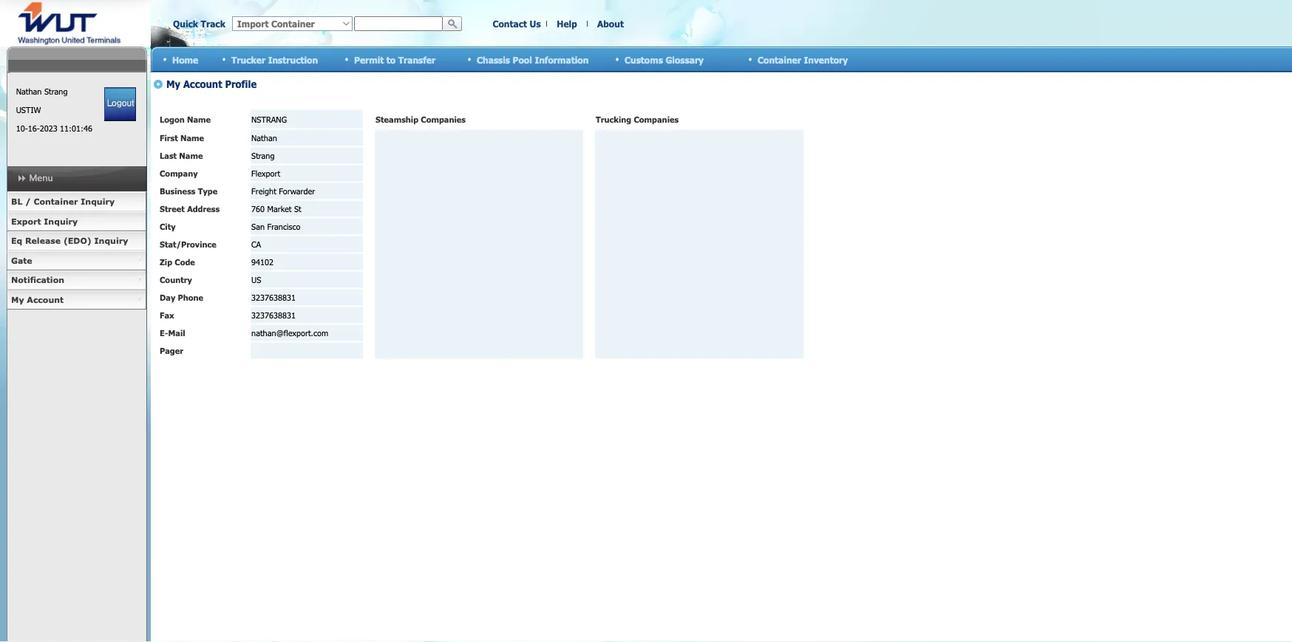 Task type: vqa. For each thing, say whether or not it's contained in the screenshot.
Review Notification Check
no



Task type: locate. For each thing, give the bounding box(es) containing it.
10-
[[16, 124, 28, 133]]

about link
[[598, 18, 624, 29]]

0 horizontal spatial container
[[34, 197, 78, 207]]

chassis pool information
[[477, 54, 589, 65]]

1 horizontal spatial container
[[758, 54, 802, 65]]

bl / container inquiry link
[[7, 192, 146, 212]]

about
[[598, 18, 624, 29]]

trucker instruction
[[231, 54, 318, 65]]

contact us
[[493, 18, 541, 29]]

instruction
[[268, 54, 318, 65]]

bl / container inquiry
[[11, 197, 115, 207]]

/
[[25, 197, 31, 207]]

16-
[[28, 124, 40, 133]]

us
[[530, 18, 541, 29]]

nathan
[[16, 87, 42, 97]]

my account
[[11, 295, 64, 305]]

to
[[387, 54, 396, 65]]

account
[[27, 295, 64, 305]]

container up export inquiry
[[34, 197, 78, 207]]

my account link
[[7, 290, 146, 310]]

help link
[[557, 18, 577, 29]]

container left the inventory
[[758, 54, 802, 65]]

gate
[[11, 256, 32, 266]]

track
[[201, 18, 226, 29]]

bl
[[11, 197, 22, 207]]

1 vertical spatial inquiry
[[44, 216, 78, 226]]

gate link
[[7, 251, 146, 271]]

container
[[758, 54, 802, 65], [34, 197, 78, 207]]

trucker
[[231, 54, 266, 65]]

0 vertical spatial container
[[758, 54, 802, 65]]

quick
[[173, 18, 198, 29]]

inquiry up export inquiry link
[[81, 197, 115, 207]]

permit
[[354, 54, 384, 65]]

nathan strang
[[16, 87, 68, 97]]

(edo)
[[64, 236, 92, 246]]

strang
[[44, 87, 68, 97]]

quick track
[[173, 18, 226, 29]]

1 vertical spatial container
[[34, 197, 78, 207]]

notification link
[[7, 271, 146, 290]]

None text field
[[354, 16, 443, 31]]

inquiry right (edo)
[[94, 236, 128, 246]]

0 vertical spatial inquiry
[[81, 197, 115, 207]]

my
[[11, 295, 24, 305]]

inquiry
[[81, 197, 115, 207], [44, 216, 78, 226], [94, 236, 128, 246]]

container inventory
[[758, 54, 848, 65]]

inquiry down bl / container inquiry
[[44, 216, 78, 226]]

2 vertical spatial inquiry
[[94, 236, 128, 246]]

contact us link
[[493, 18, 541, 29]]

transfer
[[398, 54, 436, 65]]



Task type: describe. For each thing, give the bounding box(es) containing it.
pool
[[513, 54, 532, 65]]

customs glossary
[[625, 54, 704, 65]]

release
[[25, 236, 61, 246]]

export inquiry
[[11, 216, 78, 226]]

2023
[[40, 124, 57, 133]]

customs
[[625, 54, 663, 65]]

export inquiry link
[[7, 212, 146, 231]]

permit to transfer
[[354, 54, 436, 65]]

10-16-2023 11:01:47
[[16, 124, 92, 133]]

inquiry for (edo)
[[94, 236, 128, 246]]

eq
[[11, 236, 22, 246]]

login image
[[104, 87, 136, 121]]

contact
[[493, 18, 527, 29]]

11:01:47
[[60, 124, 92, 133]]

inquiry for container
[[81, 197, 115, 207]]

eq release (edo) inquiry link
[[7, 231, 146, 251]]

chassis
[[477, 54, 510, 65]]

notification
[[11, 275, 64, 285]]

help
[[557, 18, 577, 29]]

eq release (edo) inquiry
[[11, 236, 128, 246]]

export
[[11, 216, 41, 226]]

glossary
[[666, 54, 704, 65]]

home
[[172, 54, 198, 65]]

inventory
[[804, 54, 848, 65]]

information
[[535, 54, 589, 65]]

ustiw
[[16, 105, 41, 115]]



